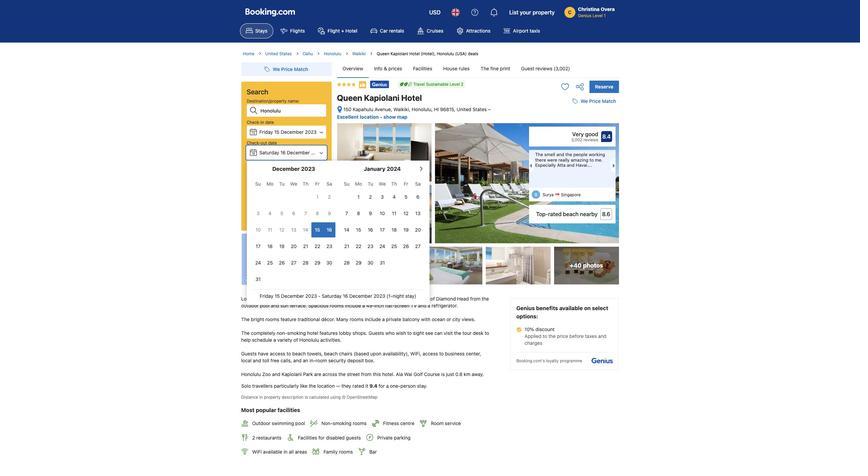 Task type: describe. For each thing, give the bounding box(es) containing it.
flight + hotel
[[328, 28, 358, 34]]

8 for 8 checkbox
[[316, 211, 319, 217]]

top-rated beach nearby
[[537, 211, 598, 218]]

and left the an
[[294, 358, 302, 364]]

property for in
[[264, 395, 281, 400]]

1 horizontal spatial waikiki
[[352, 51, 366, 56]]

rooms right "bright"
[[266, 317, 280, 323]]

we price match button inside 'search' section
[[262, 63, 311, 76]]

waikiki link
[[352, 51, 366, 57]]

we down december 2023
[[290, 181, 298, 187]]

16 inside "option"
[[368, 227, 373, 233]]

box.
[[366, 358, 375, 364]]

hotel for queen kapiolani hotel
[[402, 93, 422, 103]]

rooms down friday 15 december 2023 - saturday 16 december 2023 (1-night stay)
[[330, 303, 344, 309]]

11 for 11 checkbox
[[392, 211, 397, 217]]

the left tour
[[454, 331, 462, 337]]

1 horizontal spatial from
[[362, 372, 372, 378]]

tu for january 2024
[[368, 181, 374, 187]]

19 for 19 option
[[404, 227, 409, 233]]

0 vertical spatial guests
[[369, 331, 385, 337]]

smoking inside located 1 block from waikiki beach, queen kapiolani hotel features panoramic views of diamond head from the outdoor pool and sun terrace. spacious rooms include a 49-inch flat-screen tv and a refrigerator. the bright rooms feature traditional décor. many rooms include a private balcony with ocean or city views. the completely non-smoking hotel features lobby shops. guests who wish to sight see can visit the tour desk to help schedule a variety of honolulu activities. guests have access to beach towels, beach chairs (based upon availability), wifi, access to business center, local and toll free calls, and an in-room security deposit box. honolulu zoo and kapiolani park are across the street from this hotel. ala wai golf course is just 0.8 km away.
[[287, 331, 306, 337]]

23 December 2023 checkbox
[[324, 239, 336, 254]]

info & prices link
[[369, 60, 408, 78]]

18 for 18 january 2024 option
[[392, 227, 397, 233]]

29 December 2023 checkbox
[[312, 256, 324, 271]]

19 January 2024 checkbox
[[400, 223, 412, 238]]

8.4
[[603, 134, 611, 140]]

9 January 2024 checkbox
[[365, 206, 377, 221]]

5 for 5 january 2024 option at the top of the page
[[405, 194, 408, 200]]

discount
[[536, 327, 555, 333]]

it
[[366, 384, 369, 389]]

who
[[386, 331, 395, 337]]

2 down rules
[[461, 82, 464, 87]]

car
[[380, 28, 388, 34]]

kapiolani up many
[[338, 296, 358, 302]]

17 for the 17 december 2023 checkbox
[[256, 244, 261, 250]]

show
[[384, 114, 396, 120]]

—
[[336, 384, 341, 389]]

refrigerator.
[[432, 303, 458, 309]]

bar
[[370, 450, 377, 455]]

hotel for flight + hotel
[[346, 28, 358, 34]]

22 December 2023 checkbox
[[312, 239, 324, 254]]

1 vertical spatial night
[[393, 294, 404, 299]]

to up calls,
[[287, 351, 291, 357]]

18 for 18 checkbox
[[268, 244, 273, 250]]

check- for in
[[247, 120, 261, 125]]

150
[[344, 107, 352, 112]]

excellent
[[337, 114, 359, 120]]

to right wish
[[408, 331, 412, 337]]

- inside '150 kapahulu avenue, waikiki, honolulu, hi 96815, united states – excellent location - show map'
[[380, 114, 383, 120]]

30 December 2023 checkbox
[[324, 256, 336, 271]]

business
[[445, 351, 465, 357]]

6 December 2023 checkbox
[[288, 206, 300, 221]]

0 horizontal spatial features
[[320, 331, 338, 337]]

hotel
[[307, 331, 319, 337]]

out
[[261, 141, 267, 146]]

2023 for saturday 16 december 2023
[[311, 150, 323, 156]]

2023 down saturday 16 december 2023
[[301, 166, 315, 172]]

search section
[[239, 57, 430, 306]]

to left business
[[440, 351, 444, 357]]

queen inside located 1 block from waikiki beach, queen kapiolani hotel features panoramic views of diamond head from the outdoor pool and sun terrace. spacious rooms include a 49-inch flat-screen tv and a refrigerator. the bright rooms feature traditional décor. many rooms include a private balcony with ocean or city views. the completely non-smoking hotel features lobby shops. guests who wish to sight see can visit the tour desk to help schedule a variety of honolulu activities. guests have access to beach towels, beach chairs (based upon availability), wifi, access to business center, local and toll free calls, and an in-room security deposit box. honolulu zoo and kapiolani park are across the street from this hotel. ala wai golf course is just 0.8 km away.
[[322, 296, 337, 302]]

16 December 2023 checkbox
[[324, 223, 336, 238]]

we down united states link
[[273, 66, 280, 72]]

guest reviews (3,002) link
[[516, 60, 576, 78]]

and down "views" at the bottom of the page
[[419, 303, 427, 309]]

tu for december 2023
[[279, 181, 285, 187]]

cruises link
[[412, 23, 450, 38]]

fitness
[[383, 421, 399, 427]]

11 December 2023 checkbox
[[264, 223, 276, 238]]

décor.
[[322, 317, 335, 323]]

stay)
[[406, 294, 417, 299]]

room service
[[431, 421, 461, 427]]

block
[[264, 296, 276, 302]]

1 horizontal spatial match
[[603, 98, 617, 104]]

1 horizontal spatial beach
[[324, 351, 338, 357]]

1 horizontal spatial saturday
[[322, 294, 342, 299]]

16 January 2024 checkbox
[[365, 223, 377, 238]]

mo for january
[[355, 181, 362, 187]]

queen for queen kapiolani hotel (hotel), honolulu (usa) deals
[[377, 51, 390, 56]]

distance in property description is calculated using © openstreetmap
[[241, 395, 378, 400]]

facilities for facilities
[[413, 66, 433, 71]]

the inside the smell and the people working there were really amazing to me. especially atta and havai….
[[566, 152, 573, 157]]

18 January 2024 checkbox
[[389, 223, 400, 238]]

1 December 2023 checkbox
[[312, 190, 324, 205]]

1 horizontal spatial of
[[431, 296, 435, 302]]

0 vertical spatial for
[[379, 384, 385, 389]]

lobby
[[339, 331, 352, 337]]

grid for december
[[252, 177, 336, 287]]

hotel inside located 1 block from waikiki beach, queen kapiolani hotel features panoramic views of diamond head from the outdoor pool and sun terrace. spacious rooms include a 49-inch flat-screen tv and a refrigerator. the bright rooms feature traditional décor. many rooms include a private balcony with ocean or city views. the completely non-smoking hotel features lobby shops. guests who wish to sight see can visit the tour desk to help schedule a variety of honolulu activities. guests have access to beach towels, beach chairs (based upon availability), wifi, access to business center, local and toll free calls, and an in-room security deposit box. honolulu zoo and kapiolani park are across the street from this hotel. ala wai golf course is just 0.8 km away.
[[360, 296, 372, 302]]

26 December 2023 checkbox
[[276, 256, 288, 271]]

1 access from the left
[[270, 351, 286, 357]]

2023 for friday 15 december 2023 - saturday 16 december 2023 (1-night stay)
[[306, 294, 317, 299]]

check-out date
[[247, 141, 277, 146]]

the inside 10% discount applied to the price before taxes and charges
[[549, 334, 556, 340]]

21 January 2024 checkbox
[[341, 239, 353, 254]]

31 January 2024 checkbox
[[377, 256, 389, 271]]

one-
[[390, 384, 401, 389]]

top-rated beach nearby element
[[533, 210, 598, 219]]

0 horizontal spatial of
[[294, 338, 298, 343]]

23 for 23 checkbox
[[368, 244, 374, 250]]

25 for 25 december 2023 option
[[267, 260, 273, 266]]

we up very in the right top of the page
[[581, 98, 588, 104]]

9 December 2023 checkbox
[[324, 206, 336, 221]]

non-smoking rooms
[[322, 421, 367, 427]]

24 January 2024 checkbox
[[377, 239, 389, 254]]

28 December 2023 checkbox
[[300, 256, 312, 271]]

house rules link
[[438, 60, 476, 78]]

friday for friday 15 december 2023
[[260, 129, 273, 135]]

benefits
[[537, 306, 559, 312]]

2024
[[387, 166, 401, 172]]

2 December 2023 checkbox
[[324, 190, 336, 205]]

fitness centre
[[383, 421, 415, 427]]

upon
[[371, 351, 382, 357]]

20 for 20 option
[[415, 227, 421, 233]]

0 horizontal spatial reviews
[[536, 66, 553, 71]]

and right atta
[[567, 163, 575, 168]]

0.8
[[456, 372, 463, 378]]

and right zoo
[[272, 372, 281, 378]]

click to open map view image
[[337, 106, 342, 114]]

the left fine
[[481, 66, 490, 71]]

0 horizontal spatial for
[[319, 435, 325, 441]]

united states
[[266, 51, 292, 56]]

2 up "wifi"
[[252, 435, 255, 441]]

1 vertical spatial guests
[[241, 351, 257, 357]]

honolulu down "hotel"
[[300, 338, 319, 343]]

chairs
[[339, 351, 353, 357]]

price inside 'search' section
[[281, 66, 293, 72]]

hi
[[434, 107, 439, 112]]

0 horizontal spatial united
[[266, 51, 278, 56]]

3 for '3' checkbox
[[257, 211, 260, 217]]

views.
[[462, 317, 476, 323]]

a left 'private'
[[383, 317, 385, 323]]

3 January 2024 checkbox
[[377, 190, 389, 205]]

check-in date
[[247, 120, 274, 125]]

13 January 2024 checkbox
[[412, 206, 424, 221]]

1 vertical spatial level
[[450, 82, 460, 87]]

location inside '150 kapahulu avenue, waikiki, honolulu, hi 96815, united states – excellent location - show map'
[[360, 114, 379, 120]]

airport taxis link
[[498, 23, 546, 38]]

0 vertical spatial night
[[251, 161, 261, 166]]

16 up many
[[343, 294, 348, 299]]

7 for the 7 checkbox
[[346, 211, 348, 217]]

1 vertical spatial location
[[318, 384, 335, 389]]

and down block
[[271, 303, 279, 309]]

disabled
[[326, 435, 345, 441]]

schedule
[[252, 338, 272, 343]]

diamond
[[437, 296, 456, 302]]

rooms right family
[[339, 450, 353, 455]]

12 January 2024 checkbox
[[400, 206, 412, 221]]

private
[[378, 435, 393, 441]]

su for january
[[344, 181, 350, 187]]

13 for the 13 december 2023 "option" in the left of the page
[[291, 227, 297, 233]]

waikiki inside located 1 block from waikiki beach, queen kapiolani hotel features panoramic views of diamond head from the outdoor pool and sun terrace. spacious rooms include a 49-inch flat-screen tv and a refrigerator. the bright rooms feature traditional décor. many rooms include a private balcony with ocean or city views. the completely non-smoking hotel features lobby shops. guests who wish to sight see can visit the tour desk to help schedule a variety of honolulu activities. guests have access to beach towels, beach chairs (based upon availability), wifi, access to business center, local and toll free calls, and an in-room security deposit box. honolulu zoo and kapiolani park are across the street from this hotel. ala wai golf course is just 0.8 km away.
[[289, 296, 305, 302]]

the left "bright"
[[241, 317, 250, 323]]

0 horizontal spatial beach
[[293, 351, 306, 357]]

15 January 2024 checkbox
[[353, 223, 365, 238]]

the right like
[[309, 384, 316, 389]]

and inside 10% discount applied to the price before taxes and charges
[[599, 334, 607, 340]]

15 inside 15 'checkbox'
[[315, 227, 320, 233]]

21 for 21 january 2024 checkbox
[[345, 244, 350, 250]]

working
[[589, 152, 606, 157]]

tour
[[463, 331, 472, 337]]

honolulu,
[[412, 107, 433, 112]]

hotel for queen kapiolani hotel (hotel), honolulu (usa) deals
[[410, 51, 420, 56]]

smell
[[545, 152, 556, 157]]

27 January 2024 checkbox
[[412, 239, 424, 254]]

20 January 2024 checkbox
[[412, 223, 424, 238]]

17 for 17 january 2024 checkbox
[[380, 227, 385, 233]]

5 for 5 december 2023 "option"
[[281, 211, 284, 217]]

zoo
[[262, 372, 271, 378]]

overview
[[343, 66, 364, 71]]

27 December 2023 checkbox
[[288, 256, 300, 271]]

very good 3,002 reviews
[[572, 131, 599, 143]]

a left the 49- at the bottom
[[363, 303, 365, 309]]

11 for 11 december 2023 checkbox
[[268, 227, 272, 233]]

home
[[243, 51, 255, 56]]

2 horizontal spatial from
[[471, 296, 481, 302]]

0 vertical spatial rated
[[549, 211, 562, 218]]

travellers
[[252, 384, 273, 389]]

a down "views" at the bottom of the page
[[428, 303, 431, 309]]

date for check-in date
[[266, 120, 274, 125]]

the fine print
[[481, 66, 511, 71]]

previous image
[[528, 164, 532, 168]]

free
[[271, 358, 280, 364]]

across
[[323, 372, 338, 378]]

to right desk
[[485, 331, 490, 337]]

4 January 2024 checkbox
[[389, 190, 400, 205]]

1 vertical spatial is
[[305, 395, 308, 400]]

1 horizontal spatial include
[[365, 317, 381, 323]]

8 January 2024 checkbox
[[353, 206, 365, 221]]

havai….
[[576, 163, 593, 168]]

good
[[586, 131, 599, 138]]

home link
[[243, 51, 255, 57]]

13 for '13 january 2024' checkbox
[[416, 211, 421, 217]]

2023 up 'inch'
[[374, 294, 386, 299]]

the right head
[[482, 296, 489, 302]]

9 for the 9 option
[[369, 211, 372, 217]]

states inside '150 kapahulu avenue, waikiki, honolulu, hi 96815, united states – excellent location - show map'
[[473, 107, 487, 112]]

booking.com image
[[246, 8, 295, 16]]

- inside 'search' section
[[319, 294, 321, 299]]

room
[[431, 421, 444, 427]]

0 vertical spatial states
[[280, 51, 292, 56]]

(1-
[[387, 294, 393, 299]]

stays
[[256, 28, 268, 34]]

1 inside located 1 block from waikiki beach, queen kapiolani hotel features panoramic views of diamond head from the outdoor pool and sun terrace. spacious rooms include a 49-inch flat-screen tv and a refrigerator. the bright rooms feature traditional décor. many rooms include a private balcony with ocean or city views. the completely non-smoking hotel features lobby shops. guests who wish to sight see can visit the tour desk to help schedule a variety of honolulu activities. guests have access to beach towels, beach chairs (based upon availability), wifi, access to business center, local and toll free calls, and an in-room security deposit box. honolulu zoo and kapiolani park are across the street from this hotel. ala wai golf course is just 0.8 km away.
[[261, 296, 263, 302]]

name:
[[288, 99, 300, 104]]

31 December 2023 checkbox
[[252, 272, 264, 287]]

with
[[422, 317, 431, 323]]

6 January 2024 checkbox
[[412, 190, 424, 205]]

honolulu down flight
[[324, 51, 342, 56]]

1-
[[247, 161, 251, 166]]

16 up december 2023
[[281, 150, 286, 156]]

10 January 2024 checkbox
[[377, 206, 389, 221]]

27 for 27 option
[[416, 244, 421, 250]]

outdoor swimming pool
[[252, 421, 305, 427]]

the up help
[[241, 331, 250, 337]]

sa for 2024
[[416, 181, 421, 187]]

to inside 10% discount applied to the price before taxes and charges
[[543, 334, 548, 340]]

kapiolani up particularly
[[282, 372, 302, 378]]

17 December 2023 checkbox
[[252, 239, 264, 254]]

amazing
[[571, 157, 589, 163]]

fine
[[491, 66, 499, 71]]

property for your
[[533, 9, 555, 15]]

activities.
[[321, 338, 342, 343]]

0 horizontal spatial include
[[345, 303, 361, 309]]

especially
[[536, 163, 556, 168]]

car rentals link
[[365, 23, 410, 38]]

15 December 2023 checkbox
[[312, 223, 324, 238]]

excellent location - show map button
[[337, 114, 408, 120]]

6 for 6 checkbox
[[417, 194, 420, 200]]

located 1 block from waikiki beach, queen kapiolani hotel features panoramic views of diamond head from the outdoor pool and sun terrace. spacious rooms include a 49-inch flat-screen tv and a refrigerator. the bright rooms feature traditional décor. many rooms include a private balcony with ocean or city views. the completely non-smoking hotel features lobby shops. guests who wish to sight see can visit the tour desk to help schedule a variety of honolulu activities. guests have access to beach towels, beach chairs (based upon availability), wifi, access to business center, local and toll free calls, and an in-room security deposit box. honolulu zoo and kapiolani park are across the street from this hotel. ala wai golf course is just 0.8 km away.
[[241, 296, 491, 378]]

me.
[[596, 157, 603, 163]]

pool inside located 1 block from waikiki beach, queen kapiolani hotel features panoramic views of diamond head from the outdoor pool and sun terrace. spacious rooms include a 49-inch flat-screen tv and a refrigerator. the bright rooms feature traditional décor. many rooms include a private balcony with ocean or city views. the completely non-smoking hotel features lobby shops. guests who wish to sight see can visit the tour desk to help schedule a variety of honolulu activities. guests have access to beach towels, beach chairs (based upon availability), wifi, access to business center, local and toll free calls, and an in-room security deposit box. honolulu zoo and kapiolani park are across the street from this hotel. ala wai golf course is just 0.8 km away.
[[260, 303, 270, 309]]

kapiolani up avenue,
[[364, 93, 400, 103]]

airport
[[514, 28, 529, 34]]

solo
[[241, 384, 251, 389]]

next image
[[613, 164, 617, 168]]

2 vertical spatial in
[[284, 450, 288, 455]]

2 access from the left
[[423, 351, 438, 357]]

1-night stay
[[247, 161, 270, 166]]

8 for 8 january 2024 checkbox
[[357, 211, 360, 217]]

12 December 2023 checkbox
[[276, 223, 288, 238]]

1 vertical spatial rated
[[353, 384, 364, 389]]

26 for 26 option
[[404, 244, 409, 250]]

and right 'smell'
[[557, 152, 565, 157]]

16 up 1-night stay
[[252, 152, 255, 156]]

friday for friday 15 december 2023 - saturday 16 december 2023 (1-night stay)
[[260, 294, 274, 299]]

1 horizontal spatial price
[[590, 98, 601, 104]]

oahu link
[[303, 51, 313, 57]]

there
[[536, 157, 547, 163]]

can
[[435, 331, 443, 337]]

0 horizontal spatial search
[[247, 88, 269, 96]]

map inside 'search' section
[[292, 263, 302, 269]]

destination/property name:
[[247, 99, 300, 104]]

facilities for facilities for disabled guests
[[298, 435, 317, 441]]

0 horizontal spatial from
[[277, 296, 288, 302]]

1 January 2024 checkbox
[[353, 190, 365, 205]]

towels,
[[307, 351, 323, 357]]

2 horizontal spatial beach
[[563, 211, 579, 218]]

search inside button
[[278, 211, 295, 218]]

19 December 2023 checkbox
[[276, 239, 288, 254]]

0 horizontal spatial saturday
[[260, 150, 279, 156]]

29 for 29 january 2024 checkbox
[[356, 260, 362, 266]]

level inside christina overa genius level 1
[[593, 13, 603, 18]]

1 inside "option"
[[317, 194, 319, 200]]



Task type: vqa. For each thing, say whether or not it's contained in the screenshot.


Task type: locate. For each thing, give the bounding box(es) containing it.
km
[[464, 372, 471, 378]]

9 inside checkbox
[[328, 211, 331, 217]]

0 horizontal spatial rated
[[353, 384, 364, 389]]

12 inside checkbox
[[280, 227, 285, 233]]

smoking up "disabled"
[[333, 421, 352, 427]]

property right your
[[533, 9, 555, 15]]

22 right 21 january 2024 checkbox
[[356, 244, 362, 250]]

grid
[[252, 177, 336, 287], [341, 177, 424, 271]]

18
[[392, 227, 397, 233], [268, 244, 273, 250]]

1 29 from the left
[[315, 260, 321, 266]]

sa for 2023
[[327, 181, 332, 187]]

room
[[316, 358, 327, 364]]

5
[[405, 194, 408, 200], [281, 211, 284, 217]]

26 left the 27 december 2023 option
[[279, 260, 285, 266]]

5 inside "option"
[[281, 211, 284, 217]]

1 vertical spatial 18
[[268, 244, 273, 250]]

6 for the 6 checkbox at left
[[292, 211, 296, 217]]

16 cell
[[324, 221, 336, 238]]

available
[[560, 306, 583, 312], [263, 450, 283, 455]]

1 horizontal spatial mo
[[355, 181, 362, 187]]

facilities for disabled guests
[[298, 435, 361, 441]]

0 horizontal spatial guests
[[241, 351, 257, 357]]

facilities
[[413, 66, 433, 71], [298, 435, 317, 441]]

1 horizontal spatial grid
[[341, 177, 424, 271]]

0 vertical spatial in
[[261, 120, 264, 125]]

united
[[266, 51, 278, 56], [457, 107, 472, 112]]

1 horizontal spatial 3
[[381, 194, 384, 200]]

1 28 from the left
[[303, 260, 309, 266]]

availability),
[[383, 351, 409, 357]]

a left one-
[[386, 384, 389, 389]]

features up activities.
[[320, 331, 338, 337]]

0 horizontal spatial queen
[[322, 296, 337, 302]]

7 December 2023 checkbox
[[300, 206, 312, 221]]

1 vertical spatial we price match button
[[570, 95, 619, 108]]

we price match down united states link
[[273, 66, 308, 72]]

2 check- from the top
[[247, 141, 261, 146]]

0 horizontal spatial 7
[[305, 211, 307, 217]]

rooms up shops.
[[350, 317, 364, 323]]

friday
[[260, 129, 273, 135], [260, 294, 274, 299]]

14 for the 14 option
[[303, 227, 308, 233]]

saturday down out
[[260, 150, 279, 156]]

pool down block
[[260, 303, 270, 309]]

deals
[[468, 51, 479, 56]]

0 vertical spatial waikiki
[[352, 51, 366, 56]]

12
[[404, 211, 409, 217], [280, 227, 285, 233]]

18 December 2023 checkbox
[[264, 239, 276, 254]]

1 vertical spatial available
[[263, 450, 283, 455]]

on
[[285, 263, 291, 269], [585, 306, 591, 312]]

19 right 18 checkbox
[[280, 244, 285, 250]]

0 horizontal spatial 13
[[291, 227, 297, 233]]

states left –
[[473, 107, 487, 112]]

smoking up variety in the bottom of the page
[[287, 331, 306, 337]]

0 horizontal spatial available
[[263, 450, 283, 455]]

10 for 10 checkbox at the top of the page
[[380, 211, 385, 217]]

25 inside checkbox
[[392, 244, 397, 250]]

terrace.
[[290, 303, 307, 309]]

1 horizontal spatial access
[[423, 351, 438, 357]]

we
[[273, 66, 280, 72], [581, 98, 588, 104], [290, 181, 298, 187], [379, 181, 386, 187]]

0 vertical spatial search
[[247, 88, 269, 96]]

rated very good element
[[533, 130, 599, 139]]

mo down stay at the top left of the page
[[267, 181, 274, 187]]

united inside '150 kapahulu avenue, waikiki, honolulu, hi 96815, united states – excellent location - show map'
[[457, 107, 472, 112]]

hotel left the (hotel),
[[410, 51, 420, 56]]

1 vertical spatial date
[[268, 141, 277, 146]]

17 left 18 checkbox
[[256, 244, 261, 250]]

28 left 29 december 2023 checkbox
[[303, 260, 309, 266]]

13 December 2023 checkbox
[[288, 223, 300, 238]]

local
[[241, 358, 252, 364]]

8.6 element
[[601, 209, 613, 220]]

10 for 10 december 2023 checkbox
[[256, 227, 261, 233]]

the left 'street'
[[339, 372, 346, 378]]

5 inside option
[[405, 194, 408, 200]]

access up the free
[[270, 351, 286, 357]]

2 22 from the left
[[356, 244, 362, 250]]

december down saturday 16 december 2023
[[273, 166, 300, 172]]

and right taxes
[[599, 334, 607, 340]]

guests
[[346, 435, 361, 441]]

16 inside option
[[327, 227, 332, 233]]

0 horizontal spatial smoking
[[287, 331, 306, 337]]

on inside the genius benefits available on select options:
[[585, 306, 591, 312]]

23 for the 23 december 2023 checkbox
[[327, 244, 333, 250]]

4 inside option
[[393, 194, 396, 200]]

17 inside checkbox
[[380, 227, 385, 233]]

1 vertical spatial 19
[[280, 244, 285, 250]]

waikiki up overview
[[352, 51, 366, 56]]

1 23 from the left
[[327, 244, 333, 250]]

an
[[303, 358, 308, 364]]

flight + hotel link
[[312, 23, 363, 38]]

2 28 from the left
[[344, 260, 350, 266]]

on inside 'search' section
[[285, 263, 291, 269]]

facilities
[[278, 408, 300, 414]]

mo for december
[[267, 181, 274, 187]]

28 January 2024 checkbox
[[341, 256, 353, 271]]

honolulu left (usa)
[[437, 51, 454, 56]]

0 vertical spatial 19
[[404, 227, 409, 233]]

we up 3 january 2024 checkbox
[[379, 181, 386, 187]]

january
[[364, 166, 386, 172]]

3 inside checkbox
[[381, 194, 384, 200]]

price down 'reserve' button
[[590, 98, 601, 104]]

0 horizontal spatial match
[[294, 66, 308, 72]]

th
[[303, 181, 309, 187], [392, 181, 397, 187]]

0 vertical spatial 24
[[380, 244, 386, 250]]

1 vertical spatial 24
[[255, 260, 261, 266]]

1 horizontal spatial 19
[[404, 227, 409, 233]]

0 vertical spatial 26
[[404, 244, 409, 250]]

11 inside 11 december 2023 checkbox
[[268, 227, 272, 233]]

13 inside "option"
[[291, 227, 297, 233]]

24 for 24 option
[[255, 260, 261, 266]]

fr for 2024
[[404, 181, 409, 187]]

28 inside 28 january 2024 checkbox
[[344, 260, 350, 266]]

18 inside option
[[392, 227, 397, 233]]

8
[[316, 211, 319, 217], [357, 211, 360, 217]]

0 vertical spatial level
[[593, 13, 603, 18]]

26 January 2024 checkbox
[[400, 239, 412, 254]]

7 left 8 january 2024 checkbox
[[346, 211, 348, 217]]

16 right 15 'checkbox' at left
[[327, 227, 332, 233]]

search up destination/property at the top of page
[[247, 88, 269, 96]]

fr for 2023
[[316, 181, 320, 187]]

9
[[328, 211, 331, 217], [369, 211, 372, 217]]

1 left 2 option at the left top
[[317, 194, 319, 200]]

7 for 7 december 2023 option
[[305, 211, 307, 217]]

22 inside 22 january 2024 option
[[356, 244, 362, 250]]

using
[[331, 395, 341, 400]]

from right head
[[471, 296, 481, 302]]

0 horizontal spatial 10
[[256, 227, 261, 233]]

and left toll
[[253, 358, 261, 364]]

su up the 7 checkbox
[[344, 181, 350, 187]]

1 horizontal spatial 29
[[356, 260, 362, 266]]

match inside 'search' section
[[294, 66, 308, 72]]

29 for 29 december 2023 checkbox
[[315, 260, 321, 266]]

24 December 2023 checkbox
[[252, 256, 264, 271]]

match
[[294, 66, 308, 72], [603, 98, 617, 104]]

0 vertical spatial facilities
[[413, 66, 433, 71]]

taxes
[[586, 334, 597, 340]]

20 December 2023 checkbox
[[288, 239, 300, 254]]

usd
[[430, 9, 441, 15]]

19 inside option
[[404, 227, 409, 233]]

2 January 2024 checkbox
[[365, 190, 377, 205]]

14 December 2023 checkbox
[[300, 223, 312, 238]]

26
[[404, 244, 409, 250], [279, 260, 285, 266]]

21 right 20 december 2023 option
[[303, 244, 308, 250]]

20 for 20 december 2023 option
[[291, 244, 297, 250]]

2 tu from the left
[[368, 181, 374, 187]]

access
[[270, 351, 286, 357], [423, 351, 438, 357]]

10 December 2023 checkbox
[[252, 223, 264, 238]]

+40
[[570, 262, 582, 269]]

grid for january
[[341, 177, 424, 271]]

for right 9.4
[[379, 384, 385, 389]]

5 January 2024 checkbox
[[400, 190, 412, 205]]

united right 96815,
[[457, 107, 472, 112]]

7
[[305, 211, 307, 217], [346, 211, 348, 217]]

the down "discount"
[[549, 334, 556, 340]]

screen
[[395, 303, 410, 309]]

kapiolani up prices
[[391, 51, 409, 56]]

1 horizontal spatial 13
[[416, 211, 421, 217]]

3 right 2 january 2024 checkbox at left top
[[381, 194, 384, 200]]

8.6
[[603, 211, 611, 218]]

like
[[300, 384, 308, 389]]

19 for 19 checkbox
[[280, 244, 285, 250]]

28 for 28 december 2023 checkbox on the bottom
[[303, 260, 309, 266]]

1 horizontal spatial 10
[[380, 211, 385, 217]]

(usa)
[[456, 51, 467, 56]]

saturday 16 december 2023
[[260, 150, 323, 156]]

28 left 29 january 2024 checkbox
[[344, 260, 350, 266]]

rooms up guests
[[353, 421, 367, 427]]

hotel.
[[383, 372, 395, 378]]

december up terrace.
[[281, 294, 304, 299]]

5 right 4 option
[[405, 194, 408, 200]]

scored 8.4 element
[[602, 131, 613, 142]]

very
[[573, 131, 584, 138]]

1 horizontal spatial 23
[[368, 244, 374, 250]]

2 su from the left
[[344, 181, 350, 187]]

26 for 26 checkbox
[[279, 260, 285, 266]]

0 horizontal spatial 12
[[280, 227, 285, 233]]

6 right 5 december 2023 "option"
[[292, 211, 296, 217]]

in for check-
[[261, 120, 264, 125]]

6 inside checkbox
[[292, 211, 296, 217]]

1 horizontal spatial 4
[[393, 194, 396, 200]]

flight
[[328, 28, 340, 34]]

in for distance
[[260, 395, 263, 400]]

night
[[251, 161, 261, 166], [393, 294, 404, 299]]

24 inside 24 checkbox
[[380, 244, 386, 250]]

0 horizontal spatial 6
[[292, 211, 296, 217]]

waikiki,
[[394, 107, 411, 112]]

1 horizontal spatial features
[[373, 296, 391, 302]]

for
[[379, 384, 385, 389], [319, 435, 325, 441]]

23 January 2024 checkbox
[[365, 239, 377, 254]]

1 horizontal spatial 20
[[415, 227, 421, 233]]

29
[[315, 260, 321, 266], [356, 260, 362, 266]]

29 January 2024 checkbox
[[353, 256, 365, 271]]

calculated
[[309, 395, 329, 400]]

12 for 12 option
[[404, 211, 409, 217]]

4 for the 4 december 2023 checkbox
[[269, 211, 272, 217]]

on right show
[[285, 263, 291, 269]]

1 th from the left
[[303, 181, 309, 187]]

th for 2024
[[392, 181, 397, 187]]

1 9 from the left
[[328, 211, 331, 217]]

0 horizontal spatial -
[[319, 294, 321, 299]]

1 14 from the left
[[303, 227, 308, 233]]

honolulu up solo in the bottom left of the page
[[241, 372, 261, 378]]

we price match down 'reserve' button
[[581, 98, 617, 104]]

31 right 30 january 2024 option
[[380, 260, 385, 266]]

genius inside christina overa genius level 1
[[579, 13, 592, 18]]

list your property link
[[506, 4, 559, 21]]

features up 'inch'
[[373, 296, 391, 302]]

26 right "25 january 2024" checkbox
[[404, 244, 409, 250]]

31 for 31 checkbox
[[256, 277, 261, 283]]

0 vertical spatial 10
[[380, 211, 385, 217]]

11 inside 11 checkbox
[[392, 211, 397, 217]]

7 inside checkbox
[[346, 211, 348, 217]]

queen kapiolani hotel
[[337, 93, 422, 103]]

available inside the genius benefits available on select options:
[[560, 306, 583, 312]]

21 December 2023 checkbox
[[300, 239, 312, 254]]

0 horizontal spatial is
[[305, 395, 308, 400]]

1 vertical spatial of
[[294, 338, 298, 343]]

deposit
[[348, 358, 364, 364]]

to inside the smell and the people working there were really amazing to me. especially atta and havai….
[[590, 157, 594, 163]]

1 horizontal spatial fr
[[404, 181, 409, 187]]

include down the 49- at the bottom
[[365, 317, 381, 323]]

0 horizontal spatial 25
[[267, 260, 273, 266]]

1 horizontal spatial 30
[[368, 260, 374, 266]]

tu
[[279, 181, 285, 187], [368, 181, 374, 187]]

just
[[446, 372, 455, 378]]

31 for 31 january 2024 option
[[380, 260, 385, 266]]

0 vertical spatial is
[[442, 372, 445, 378]]

8 inside checkbox
[[357, 211, 360, 217]]

15 inside 15 january 2024 checkbox
[[356, 227, 361, 233]]

30 January 2024 checkbox
[[365, 256, 377, 271]]

1 vertical spatial saturday
[[322, 294, 342, 299]]

3 inside checkbox
[[257, 211, 260, 217]]

rules
[[459, 66, 470, 71]]

the left 'smell'
[[536, 152, 544, 157]]

6 right 5 january 2024 option at the top of the page
[[417, 194, 420, 200]]

the left people
[[566, 152, 573, 157]]

1 vertical spatial 3
[[257, 211, 260, 217]]

0 horizontal spatial 29
[[315, 260, 321, 266]]

december up december 2023
[[287, 150, 310, 156]]

0 horizontal spatial 17
[[256, 244, 261, 250]]

1 sa from the left
[[327, 181, 332, 187]]

1 su from the left
[[255, 181, 261, 187]]

7 inside option
[[305, 211, 307, 217]]

17 January 2024 checkbox
[[377, 223, 389, 238]]

0 vertical spatial 3
[[381, 194, 384, 200]]

28 for 28 january 2024 checkbox
[[344, 260, 350, 266]]

6 inside 6 checkbox
[[417, 194, 420, 200]]

9 inside option
[[369, 211, 372, 217]]

many
[[337, 317, 349, 323]]

tu down december 2023
[[279, 181, 285, 187]]

1 horizontal spatial 22
[[356, 244, 362, 250]]

24 inside 24 option
[[255, 260, 261, 266]]

help
[[241, 338, 251, 343]]

0 vertical spatial include
[[345, 303, 361, 309]]

9 for 9 checkbox
[[328, 211, 331, 217]]

12 right 11 december 2023 checkbox
[[280, 227, 285, 233]]

top-
[[537, 211, 549, 218]]

january 2024
[[364, 166, 401, 172]]

19 inside checkbox
[[280, 244, 285, 250]]

on left select
[[585, 306, 591, 312]]

night up screen
[[393, 294, 404, 299]]

21 left 22 january 2024 option
[[345, 244, 350, 250]]

25 December 2023 checkbox
[[264, 256, 276, 271]]

parking
[[394, 435, 411, 441]]

17 inside checkbox
[[256, 244, 261, 250]]

1 vertical spatial 13
[[291, 227, 297, 233]]

december up the 49- at the bottom
[[350, 294, 373, 299]]

2 sa from the left
[[416, 181, 421, 187]]

hotel
[[346, 28, 358, 34], [410, 51, 420, 56], [402, 93, 422, 103], [360, 296, 372, 302]]

2 right 1 january 2024 option
[[369, 194, 372, 200]]

we price match button down 'reserve' button
[[570, 95, 619, 108]]

0 vertical spatial 6
[[417, 194, 420, 200]]

2 inside checkbox
[[369, 194, 372, 200]]

22 for 22 december 2023 checkbox
[[315, 244, 321, 250]]

to
[[590, 157, 594, 163], [408, 331, 412, 337], [485, 331, 490, 337], [543, 334, 548, 340], [287, 351, 291, 357], [440, 351, 444, 357]]

8 December 2023 checkbox
[[312, 206, 324, 221]]

2 29 from the left
[[356, 260, 362, 266]]

reviews inside very good 3,002 reviews
[[584, 138, 599, 143]]

22 inside 22 december 2023 checkbox
[[315, 244, 321, 250]]

2 14 from the left
[[344, 227, 350, 233]]

the smell and the people working there were really amazing to me. especially atta and havai….
[[536, 152, 606, 168]]

1 22 from the left
[[315, 244, 321, 250]]

1 vertical spatial on
[[585, 306, 591, 312]]

1 vertical spatial -
[[319, 294, 321, 299]]

2 21 from the left
[[345, 244, 350, 250]]

22 for 22 january 2024 option
[[356, 244, 362, 250]]

3 December 2023 checkbox
[[252, 206, 264, 221]]

0 horizontal spatial access
[[270, 351, 286, 357]]

20 right 19 checkbox
[[291, 244, 297, 250]]

a left variety in the bottom of the page
[[274, 338, 276, 343]]

0 horizontal spatial 24
[[255, 260, 261, 266]]

1 21 from the left
[[303, 244, 308, 250]]

26 inside checkbox
[[279, 260, 285, 266]]

your account menu christina overa genius level 1 element
[[565, 3, 618, 19]]

balcony
[[403, 317, 420, 323]]

14 inside option
[[344, 227, 350, 233]]

12 inside option
[[404, 211, 409, 217]]

4 for 4 option
[[393, 194, 396, 200]]

check- for out
[[247, 141, 261, 146]]

1 vertical spatial genius
[[517, 306, 535, 312]]

1 vertical spatial 26
[[279, 260, 285, 266]]

2 grid from the left
[[341, 177, 424, 271]]

search button
[[247, 206, 326, 223]]

1 vertical spatial 4
[[269, 211, 272, 217]]

1 7 from the left
[[305, 211, 307, 217]]

2 8 from the left
[[357, 211, 360, 217]]

1 vertical spatial smoking
[[333, 421, 352, 427]]

were
[[548, 157, 558, 163]]

1 vertical spatial we price match
[[581, 98, 617, 104]]

14 inside option
[[303, 227, 308, 233]]

1 30 from the left
[[327, 260, 333, 266]]

rentals
[[389, 28, 404, 34]]

0 horizontal spatial genius
[[517, 306, 535, 312]]

31 inside 31 checkbox
[[256, 277, 261, 283]]

0 horizontal spatial level
[[450, 82, 460, 87]]

valign  initial image
[[359, 81, 367, 89]]

1 horizontal spatial 11
[[392, 211, 397, 217]]

rated down surya
[[549, 211, 562, 218]]

1 vertical spatial map
[[292, 263, 302, 269]]

27 for the 27 december 2023 option
[[291, 260, 297, 266]]

0 vertical spatial 31
[[380, 260, 385, 266]]

inch
[[375, 303, 384, 309]]

genius
[[579, 13, 592, 18], [517, 306, 535, 312]]

description
[[282, 395, 304, 400]]

waikiki up terrace.
[[289, 296, 305, 302]]

3 for 3 january 2024 checkbox
[[381, 194, 384, 200]]

location down kapahulu
[[360, 114, 379, 120]]

c
[[569, 9, 572, 15]]

1 vertical spatial friday
[[260, 294, 274, 299]]

13
[[416, 211, 421, 217], [291, 227, 297, 233]]

0 horizontal spatial we price match
[[273, 66, 308, 72]]

1 vertical spatial pool
[[296, 421, 305, 427]]

su for december
[[255, 181, 261, 187]]

available right benefits on the right bottom of the page
[[560, 306, 583, 312]]

12 for 12 checkbox on the left of the page
[[280, 227, 285, 233]]

14 January 2024 checkbox
[[341, 223, 353, 238]]

14 left 15 january 2024 checkbox
[[344, 227, 350, 233]]

1 vertical spatial 12
[[280, 227, 285, 233]]

2 inside option
[[328, 194, 331, 200]]

queen for queen kapiolani hotel
[[337, 93, 363, 103]]

20
[[415, 227, 421, 233], [291, 244, 297, 250]]

0 horizontal spatial 19
[[280, 244, 285, 250]]

usd button
[[426, 4, 445, 21]]

2 7 from the left
[[346, 211, 348, 217]]

2 23 from the left
[[368, 244, 374, 250]]

28 inside 28 december 2023 checkbox
[[303, 260, 309, 266]]

+
[[342, 28, 344, 34]]

1 grid from the left
[[252, 177, 336, 287]]

nearby
[[581, 211, 598, 218]]

sustainable
[[426, 82, 449, 87]]

0 horizontal spatial map
[[292, 263, 302, 269]]

is left just
[[442, 372, 445, 378]]

1 check- from the top
[[247, 120, 261, 125]]

1 horizontal spatial 28
[[344, 260, 350, 266]]

is inside located 1 block from waikiki beach, queen kapiolani hotel features panoramic views of diamond head from the outdoor pool and sun terrace. spacious rooms include a 49-inch flat-screen tv and a refrigerator. the bright rooms feature traditional décor. many rooms include a private balcony with ocean or city views. the completely non-smoking hotel features lobby shops. guests who wish to sight see can visit the tour desk to help schedule a variety of honolulu activities. guests have access to beach towels, beach chairs (based upon availability), wifi, access to business center, local and toll free calls, and an in-room security deposit box. honolulu zoo and kapiolani park are across the street from this hotel. ala wai golf course is just 0.8 km away.
[[442, 372, 445, 378]]

4 inside checkbox
[[269, 211, 272, 217]]

30 for 30 january 2024 option
[[368, 260, 374, 266]]

map inside '150 kapahulu avenue, waikiki, honolulu, hi 96815, united states – excellent location - show map'
[[398, 114, 408, 120]]

genius inside the genius benefits available on select options:
[[517, 306, 535, 312]]

9 right 8 january 2024 checkbox
[[369, 211, 372, 217]]

honolulu link
[[324, 51, 342, 57]]

map right 26 checkbox
[[292, 263, 302, 269]]

security
[[329, 358, 346, 364]]

10 right the 9 option
[[380, 211, 385, 217]]

25 for "25 january 2024" checkbox
[[392, 244, 397, 250]]

31 inside 31 january 2024 option
[[380, 260, 385, 266]]

december for friday 15 december 2023
[[281, 129, 304, 135]]

1 vertical spatial 6
[[292, 211, 296, 217]]

5 December 2023 checkbox
[[276, 206, 288, 221]]

25 inside option
[[267, 260, 273, 266]]

21
[[303, 244, 308, 250], [345, 244, 350, 250]]

2023 for friday 15 december 2023
[[305, 129, 317, 135]]

private
[[386, 317, 402, 323]]

1 horizontal spatial 6
[[417, 194, 420, 200]]

1 fr from the left
[[316, 181, 320, 187]]

0 horizontal spatial 23
[[327, 244, 333, 250]]

11 right 10 checkbox at the top of the page
[[392, 211, 397, 217]]

in right distance
[[260, 395, 263, 400]]

show on map button
[[241, 234, 333, 286], [266, 260, 308, 272]]

1 vertical spatial property
[[264, 395, 281, 400]]

27 right 26 option
[[416, 244, 421, 250]]

1 inside christina overa genius level 1
[[604, 13, 606, 18]]

in inside 'search' section
[[261, 120, 264, 125]]

1 vertical spatial united
[[457, 107, 472, 112]]

queen up "&"
[[377, 51, 390, 56]]

26 inside option
[[404, 244, 409, 250]]

attractions
[[467, 28, 491, 34]]

sa up 6 checkbox
[[416, 181, 421, 187]]

18 inside checkbox
[[268, 244, 273, 250]]

1 inside option
[[358, 194, 360, 200]]

14 for 14 january 2024 option
[[344, 227, 350, 233]]

pool right swimming
[[296, 421, 305, 427]]

21 for the 21 checkbox
[[303, 244, 308, 250]]

facilities up areas
[[298, 435, 317, 441]]

(hotel),
[[421, 51, 436, 56]]

2 mo from the left
[[355, 181, 362, 187]]

2 9 from the left
[[369, 211, 372, 217]]

1 horizontal spatial 25
[[392, 244, 397, 250]]

in left all
[[284, 450, 288, 455]]

price
[[281, 66, 293, 72], [590, 98, 601, 104]]

to left "me."
[[590, 157, 594, 163]]

2 fr from the left
[[404, 181, 409, 187]]

from up sun
[[277, 296, 288, 302]]

singapore
[[562, 193, 581, 198]]

24 for 24 checkbox
[[380, 244, 386, 250]]

13 inside checkbox
[[416, 211, 421, 217]]

Where are you going? field
[[258, 104, 326, 117]]

7 January 2024 checkbox
[[341, 206, 353, 221]]

1 tu from the left
[[279, 181, 285, 187]]

date for check-out date
[[268, 141, 277, 146]]

the
[[566, 152, 573, 157], [482, 296, 489, 302], [454, 331, 462, 337], [549, 334, 556, 340], [339, 372, 346, 378], [309, 384, 316, 389]]

united states link
[[266, 51, 292, 57]]

th down december 2023
[[303, 181, 309, 187]]

check- up check-out date
[[247, 120, 261, 125]]

1 vertical spatial 25
[[267, 260, 273, 266]]

11 January 2024 checkbox
[[389, 206, 400, 221]]

th for 2023
[[303, 181, 309, 187]]

to down "discount"
[[543, 334, 548, 340]]

2 30 from the left
[[368, 260, 374, 266]]

2023 up december 2023
[[311, 150, 323, 156]]

december for saturday 16 december 2023
[[287, 150, 310, 156]]

0 horizontal spatial 11
[[268, 227, 272, 233]]

0 horizontal spatial tu
[[279, 181, 285, 187]]

22 January 2024 checkbox
[[353, 239, 365, 254]]

wifi,
[[411, 351, 422, 357]]

4 December 2023 checkbox
[[264, 206, 276, 221]]

popular
[[256, 408, 277, 414]]

0 vertical spatial friday
[[260, 129, 273, 135]]

1 8 from the left
[[316, 211, 319, 217]]

1 mo from the left
[[267, 181, 274, 187]]

kapahulu
[[353, 107, 374, 112]]

2 th from the left
[[392, 181, 397, 187]]

we price match inside 'search' section
[[273, 66, 308, 72]]

1 vertical spatial facilities
[[298, 435, 317, 441]]

1 horizontal spatial tu
[[368, 181, 374, 187]]

1 horizontal spatial guests
[[369, 331, 385, 337]]

december for friday 15 december 2023 - saturday 16 december 2023 (1-night stay)
[[281, 294, 304, 299]]

in-
[[310, 358, 316, 364]]

15 cell
[[312, 221, 324, 238]]

8 right 7 december 2023 option
[[316, 211, 319, 217]]

30 for 30 option
[[327, 260, 333, 266]]

the inside the smell and the people working there were really amazing to me. especially atta and havai….
[[536, 152, 544, 157]]

25 January 2024 checkbox
[[389, 239, 400, 254]]

25 right 24 checkbox
[[392, 244, 397, 250]]

8 inside checkbox
[[316, 211, 319, 217]]



